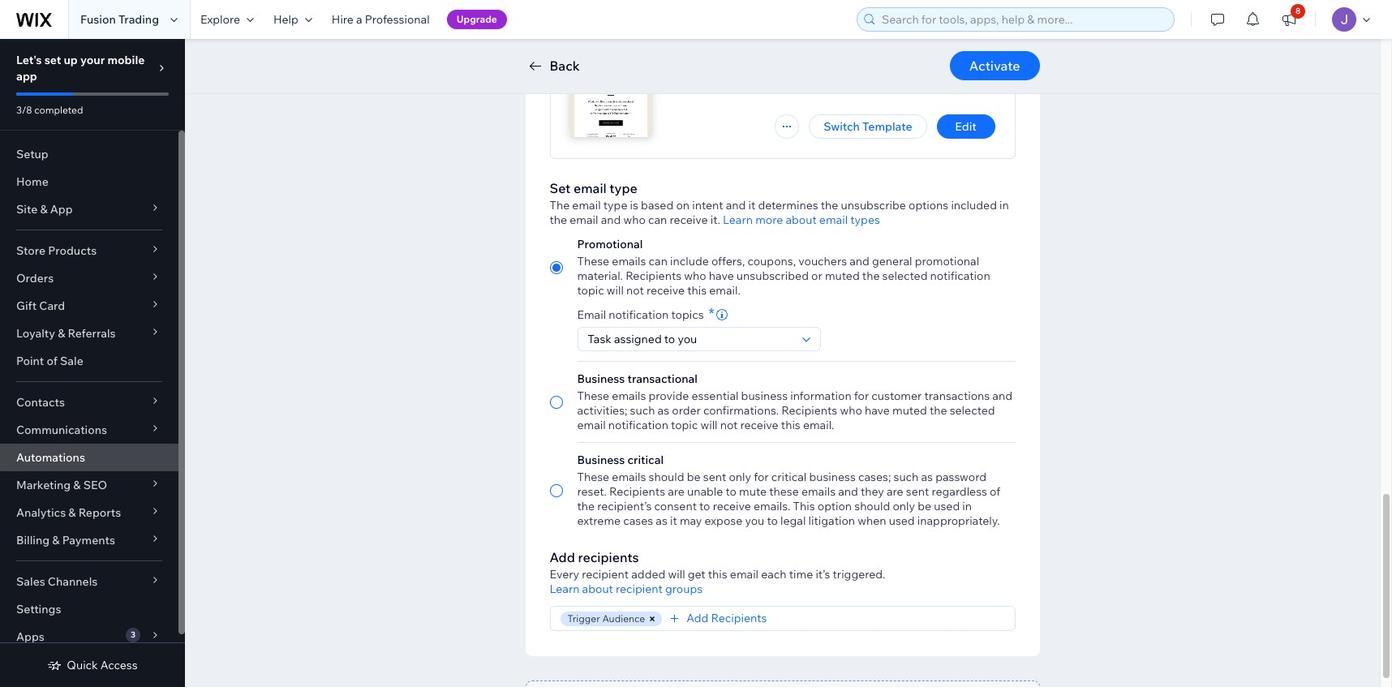 Task type: describe. For each thing, give the bounding box(es) containing it.
learn more about email types link
[[723, 213, 880, 227]]

billing & payments button
[[0, 526, 178, 554]]

0 vertical spatial learn
[[723, 213, 753, 227]]

Search for tools, apps, help & more... field
[[877, 8, 1169, 31]]

fusion
[[80, 12, 116, 27]]

recipients
[[578, 549, 639, 565]]

will inside 'business transactional these emails provide essential business information for customer transactions and activities; such as order confirmations. recipients who have muted the selected email notification topic will not receive this email.'
[[700, 418, 718, 432]]

2 vertical spatial as
[[656, 514, 668, 528]]

sales
[[16, 574, 45, 589]]

determines
[[758, 198, 818, 213]]

0 vertical spatial about
[[786, 213, 817, 227]]

1 are from the left
[[668, 484, 685, 499]]

0 vertical spatial should
[[649, 470, 684, 484]]

included
[[951, 198, 997, 213]]

recipients inside promotional these emails can include offers, coupons, vouchers and general promotional material. recipients who have unsubscribed or muted the selected notification topic will not receive this email.
[[626, 269, 682, 283]]

business critical these emails should be sent only for critical business cases; such as password reset. recipients are unable to mute these emails and they are sent regardless of the recipient's consent to receive emails. this option should only be used in extreme cases as it may expose you to legal litigation when used inappropriately.
[[577, 453, 1000, 528]]

store products button
[[0, 237, 178, 264]]

emails up litigation
[[801, 484, 836, 499]]

recipients inside 'business transactional these emails provide essential business information for customer transactions and activities; such as order confirmations. recipients who have muted the selected email notification topic will not receive this email.'
[[781, 403, 837, 418]]

switch template
[[824, 119, 912, 134]]

setup
[[16, 147, 48, 161]]

types
[[850, 213, 880, 227]]

email
[[577, 307, 606, 322]]

orders button
[[0, 264, 178, 292]]

they
[[861, 484, 884, 499]]

email inside 'business transactional these emails provide essential business information for customer transactions and activities; such as order confirmations. recipients who have muted the selected email notification topic will not receive this email.'
[[577, 418, 606, 432]]

point of sale link
[[0, 347, 178, 375]]

products
[[48, 243, 97, 258]]

you
[[745, 514, 764, 528]]

automations link
[[0, 444, 178, 471]]

gift card
[[16, 299, 65, 313]]

home
[[16, 174, 48, 189]]

each
[[761, 567, 787, 582]]

include
[[670, 254, 709, 269]]

who inside promotional these emails can include offers, coupons, vouchers and general promotional material. recipients who have unsubscribed or muted the selected notification topic will not receive this email.
[[684, 269, 706, 283]]

loyalty & referrals button
[[0, 320, 178, 347]]

receive inside promotional these emails can include offers, coupons, vouchers and general promotional material. recipients who have unsubscribed or muted the selected notification topic will not receive this email.
[[647, 283, 685, 298]]

for for only
[[754, 470, 769, 484]]

& for billing
[[52, 533, 60, 548]]

1 horizontal spatial used
[[934, 499, 960, 514]]

receive inside the email type is based on intent and it determines the unsubscribe options included in the email and who can receive it.
[[670, 213, 708, 227]]

type for the email type is based on intent and it determines the unsubscribe options included in the email and who can receive it.
[[603, 198, 627, 213]]

let's set up your mobile app
[[16, 53, 145, 84]]

hire a professional link
[[322, 0, 439, 39]]

may
[[680, 514, 702, 528]]

settings
[[16, 602, 61, 617]]

promotional
[[577, 237, 643, 251]]

& for analytics
[[68, 505, 76, 520]]

0 vertical spatial be
[[687, 470, 701, 484]]

emails.
[[754, 499, 790, 514]]

learn inside add recipients every recipient added will get this email each time it's triggered. learn about recipient groups
[[550, 582, 580, 596]]

will inside promotional these emails can include offers, coupons, vouchers and general promotional material. recipients who have unsubscribed or muted the selected notification topic will not receive this email.
[[607, 283, 624, 298]]

extreme
[[577, 514, 621, 528]]

referrals
[[68, 326, 116, 341]]

site
[[16, 202, 38, 217]]

add recipients button
[[667, 611, 767, 626]]

the down set
[[550, 213, 567, 227]]

sales channels button
[[0, 568, 178, 595]]

triggered.
[[833, 567, 885, 582]]

it inside business critical these emails should be sent only for critical business cases; such as password reset. recipients are unable to mute these emails and they are sent regardless of the recipient's consent to receive emails. this option should only be used in extreme cases as it may expose you to legal litigation when used inappropriately.
[[670, 514, 677, 528]]

hire
[[332, 12, 354, 27]]

business for business transactional these emails provide essential business information for customer transactions and activities; such as order confirmations. recipients who have muted the selected email notification topic will not receive this email.
[[577, 372, 625, 386]]

consent
[[654, 499, 697, 514]]

edit button
[[937, 114, 995, 139]]

cases;
[[858, 470, 891, 484]]

in inside the email type is based on intent and it determines the unsubscribe options included in the email and who can receive it.
[[999, 198, 1009, 213]]

it inside the email type is based on intent and it determines the unsubscribe options included in the email and who can receive it.
[[748, 198, 755, 213]]

business inside business critical these emails should be sent only for critical business cases; such as password reset. recipients are unable to mute these emails and they are sent regardless of the recipient's consent to receive emails. this option should only be used in extreme cases as it may expose you to legal litigation when used inappropriately.
[[809, 470, 856, 484]]

billing
[[16, 533, 50, 548]]

*
[[709, 304, 715, 323]]

or
[[811, 269, 822, 283]]

home link
[[0, 168, 178, 196]]

marketing & seo button
[[0, 471, 178, 499]]

this inside promotional these emails can include offers, coupons, vouchers and general promotional material. recipients who have unsubscribed or muted the selected notification topic will not receive this email.
[[687, 283, 707, 298]]

and right it.
[[726, 198, 746, 213]]

offers,
[[711, 254, 745, 269]]

options
[[909, 198, 949, 213]]

reports
[[78, 505, 121, 520]]

1 vertical spatial should
[[854, 499, 890, 514]]

who for transactional
[[840, 403, 862, 418]]

2 horizontal spatial to
[[767, 514, 778, 528]]

professional
[[365, 12, 430, 27]]

provide
[[649, 389, 689, 403]]

loyalty & referrals
[[16, 326, 116, 341]]

set
[[44, 53, 61, 67]]

learn more about email types
[[723, 213, 880, 227]]

when
[[858, 514, 886, 528]]

and inside 'business transactional these emails provide essential business information for customer transactions and activities; such as order confirmations. recipients who have muted the selected email notification topic will not receive this email.'
[[992, 389, 1012, 403]]

notification inside 'business transactional these emails provide essential business information for customer transactions and activities; such as order confirmations. recipients who have muted the selected email notification topic will not receive this email.'
[[608, 418, 668, 432]]

analytics
[[16, 505, 66, 520]]

type for set email type
[[609, 180, 637, 196]]

on
[[676, 198, 690, 213]]

such inside 'business transactional these emails provide essential business information for customer transactions and activities; such as order confirmations. recipients who have muted the selected email notification topic will not receive this email.'
[[630, 403, 655, 418]]

notification inside email notification topics *
[[609, 307, 669, 322]]

& for site
[[40, 202, 48, 217]]

receive inside business critical these emails should be sent only for critical business cases; such as password reset. recipients are unable to mute these emails and they are sent regardless of the recipient's consent to receive emails. this option should only be used in extreme cases as it may expose you to legal litigation when used inappropriately.
[[713, 499, 751, 514]]

back
[[550, 58, 580, 74]]

legal
[[780, 514, 806, 528]]

will inside add recipients every recipient added will get this email each time it's triggered. learn about recipient groups
[[668, 567, 685, 582]]

1 horizontal spatial only
[[893, 499, 915, 514]]

information
[[790, 389, 852, 403]]

these for business transactional
[[577, 389, 609, 403]]

promotional these emails can include offers, coupons, vouchers and general promotional material. recipients who have unsubscribed or muted the selected notification topic will not receive this email.
[[577, 237, 990, 298]]

these for business critical
[[577, 470, 609, 484]]

regardless
[[932, 484, 987, 499]]

and inside business critical these emails should be sent only for critical business cases; such as password reset. recipients are unable to mute these emails and they are sent regardless of the recipient's consent to receive emails. this option should only be used in extreme cases as it may expose you to legal litigation when used inappropriately.
[[838, 484, 858, 499]]

switch
[[824, 119, 860, 134]]

confirmations.
[[703, 403, 779, 418]]

about inside add recipients every recipient added will get this email each time it's triggered. learn about recipient groups
[[582, 582, 613, 596]]

loyalty
[[16, 326, 55, 341]]

not inside 'business transactional these emails provide essential business information for customer transactions and activities; such as order confirmations. recipients who have muted the selected email notification topic will not receive this email.'
[[720, 418, 738, 432]]

time
[[789, 567, 813, 582]]

and inside promotional these emails can include offers, coupons, vouchers and general promotional material. recipients who have unsubscribed or muted the selected notification topic will not receive this email.
[[850, 254, 870, 269]]

selected inside 'business transactional these emails provide essential business information for customer transactions and activities; such as order confirmations. recipients who have muted the selected email notification topic will not receive this email.'
[[950, 403, 995, 418]]

email right set
[[573, 180, 607, 196]]

have inside promotional these emails can include offers, coupons, vouchers and general promotional material. recipients who have unsubscribed or muted the selected notification topic will not receive this email.
[[709, 269, 734, 283]]

& for loyalty
[[58, 326, 65, 341]]

added
[[631, 567, 665, 582]]

0 horizontal spatial used
[[889, 514, 915, 528]]

gift
[[16, 299, 37, 313]]

3/8
[[16, 104, 32, 116]]

store products
[[16, 243, 97, 258]]

settings link
[[0, 595, 178, 623]]

the inside 'business transactional these emails provide essential business information for customer transactions and activities; such as order confirmations. recipients who have muted the selected email notification topic will not receive this email.'
[[930, 403, 947, 418]]

receive inside 'business transactional these emails provide essential business information for customer transactions and activities; such as order confirmations. recipients who have muted the selected email notification topic will not receive this email.'
[[740, 418, 779, 432]]

unsubscribed
[[736, 269, 809, 283]]

groups
[[665, 582, 703, 596]]

hire a professional
[[332, 12, 430, 27]]



Task type: locate. For each thing, give the bounding box(es) containing it.
email left types
[[819, 213, 848, 227]]

topics
[[671, 307, 704, 322]]

0 horizontal spatial about
[[582, 582, 613, 596]]

who up promotional
[[623, 213, 646, 227]]

this down information
[[781, 418, 800, 432]]

Email notification topics field
[[583, 328, 797, 350]]

1 these from the top
[[577, 254, 609, 269]]

activities;
[[577, 403, 627, 418]]

these left provide
[[577, 389, 609, 403]]

selected up password
[[950, 403, 995, 418]]

1 vertical spatial have
[[865, 403, 890, 418]]

0 vertical spatial not
[[626, 283, 644, 298]]

1 horizontal spatial sent
[[906, 484, 929, 499]]

& inside popup button
[[52, 533, 60, 548]]

1 vertical spatial as
[[921, 470, 933, 484]]

email. inside 'business transactional these emails provide essential business information for customer transactions and activities; such as order confirmations. recipients who have muted the selected email notification topic will not receive this email.'
[[803, 418, 834, 432]]

point
[[16, 354, 44, 368]]

1 horizontal spatial should
[[854, 499, 890, 514]]

this right get
[[708, 567, 727, 582]]

1 horizontal spatial have
[[865, 403, 890, 418]]

email. inside promotional these emails can include offers, coupons, vouchers and general promotional material. recipients who have unsubscribed or muted the selected notification topic will not receive this email.
[[709, 283, 741, 298]]

the right customer
[[930, 403, 947, 418]]

let's
[[16, 53, 42, 67]]

0 vertical spatial who
[[623, 213, 646, 227]]

access
[[100, 658, 138, 673]]

1 vertical spatial add
[[686, 611, 709, 626]]

notification right general
[[930, 269, 990, 283]]

type left is
[[603, 198, 627, 213]]

not inside promotional these emails can include offers, coupons, vouchers and general promotional material. recipients who have unsubscribed or muted the selected notification topic will not receive this email.
[[626, 283, 644, 298]]

3
[[131, 630, 135, 640]]

transactional
[[627, 372, 697, 386]]

these
[[769, 484, 799, 499]]

for for information
[[854, 389, 869, 403]]

0 vertical spatial will
[[607, 283, 624, 298]]

0 horizontal spatial add
[[550, 549, 575, 565]]

critical up recipient's
[[627, 453, 664, 467]]

0 horizontal spatial should
[[649, 470, 684, 484]]

2 business from the top
[[577, 453, 625, 467]]

have inside 'business transactional these emails provide essential business information for customer transactions and activities; such as order confirmations. recipients who have muted the selected email notification topic will not receive this email.'
[[865, 403, 890, 418]]

business transactional these emails provide essential business information for customer transactions and activities; such as order confirmations. recipients who have muted the selected email notification topic will not receive this email.
[[577, 372, 1012, 432]]

type up is
[[609, 180, 637, 196]]

switch template button
[[809, 114, 927, 139]]

0 horizontal spatial selected
[[882, 269, 928, 283]]

notification right the email
[[609, 307, 669, 322]]

of inside business critical these emails should be sent only for critical business cases; such as password reset. recipients are unable to mute these emails and they are sent regardless of the recipient's consent to receive emails. this option should only be used in extreme cases as it may expose you to legal litigation when used inappropriately.
[[990, 484, 1000, 499]]

business for business critical these emails should be sent only for critical business cases; such as password reset. recipients are unable to mute these emails and they are sent regardless of the recipient's consent to receive emails. this option should only be used in extreme cases as it may expose you to legal litigation when used inappropriately.
[[577, 453, 625, 467]]

site & app button
[[0, 196, 178, 223]]

business inside 'business transactional these emails provide essential business information for customer transactions and activities; such as order confirmations. recipients who have muted the selected email notification topic will not receive this email.'
[[577, 372, 625, 386]]

store
[[16, 243, 45, 258]]

point of sale
[[16, 354, 83, 368]]

gift card button
[[0, 292, 178, 320]]

0 vertical spatial add
[[550, 549, 575, 565]]

add up every
[[550, 549, 575, 565]]

can left include
[[649, 254, 668, 269]]

it left may
[[670, 514, 677, 528]]

1 horizontal spatial be
[[918, 499, 931, 514]]

email
[[573, 180, 607, 196], [572, 198, 601, 213], [570, 213, 598, 227], [819, 213, 848, 227], [577, 418, 606, 432], [730, 567, 759, 582]]

2 horizontal spatial will
[[700, 418, 718, 432]]

up
[[64, 53, 78, 67]]

0 horizontal spatial to
[[699, 499, 710, 514]]

business up reset.
[[577, 453, 625, 467]]

0 vertical spatial muted
[[825, 269, 860, 283]]

1 horizontal spatial not
[[720, 418, 738, 432]]

should down cases;
[[854, 499, 890, 514]]

sale
[[60, 354, 83, 368]]

1 vertical spatial topic
[[671, 418, 698, 432]]

0 vertical spatial this
[[687, 283, 707, 298]]

receive left it.
[[670, 213, 708, 227]]

1 horizontal spatial who
[[684, 269, 706, 283]]

coupons,
[[748, 254, 796, 269]]

emails down transactional
[[612, 389, 646, 403]]

of
[[47, 354, 58, 368], [990, 484, 1000, 499]]

to right the consent
[[699, 499, 710, 514]]

0 vertical spatial for
[[854, 389, 869, 403]]

these inside business critical these emails should be sent only for critical business cases; such as password reset. recipients are unable to mute these emails and they are sent regardless of the recipient's consent to receive emails. this option should only be used in extreme cases as it may expose you to legal litigation when used inappropriately.
[[577, 470, 609, 484]]

fusion trading
[[80, 12, 159, 27]]

0 vertical spatial business
[[741, 389, 788, 403]]

1 vertical spatial critical
[[771, 470, 807, 484]]

who inside 'business transactional these emails provide essential business information for customer transactions and activities; such as order confirmations. recipients who have muted the selected email notification topic will not receive this email.'
[[840, 403, 862, 418]]

1 vertical spatial who
[[684, 269, 706, 283]]

and up promotional
[[601, 213, 621, 227]]

recipients inside business critical these emails should be sent only for critical business cases; such as password reset. recipients are unable to mute these emails and they are sent regardless of the recipient's consent to receive emails. this option should only be used in extreme cases as it may expose you to legal litigation when used inappropriately.
[[609, 484, 665, 499]]

emails inside promotional these emails can include offers, coupons, vouchers and general promotional material. recipients who have unsubscribed or muted the selected notification topic will not receive this email.
[[612, 254, 646, 269]]

topic down provide
[[671, 418, 698, 432]]

as left password
[[921, 470, 933, 484]]

channels
[[48, 574, 98, 589]]

as right cases
[[656, 514, 668, 528]]

get
[[688, 567, 705, 582]]

& left reports on the bottom left of the page
[[68, 505, 76, 520]]

are right they
[[887, 484, 903, 499]]

1 vertical spatial this
[[781, 418, 800, 432]]

2 vertical spatial notification
[[608, 418, 668, 432]]

not up email notification topics *
[[626, 283, 644, 298]]

0 horizontal spatial for
[[754, 470, 769, 484]]

add down groups
[[686, 611, 709, 626]]

0 vertical spatial notification
[[930, 269, 990, 283]]

1 horizontal spatial are
[[887, 484, 903, 499]]

automations
[[16, 450, 85, 465]]

receive up mute
[[740, 418, 779, 432]]

1 vertical spatial it
[[670, 514, 677, 528]]

0 vertical spatial can
[[648, 213, 667, 227]]

order
[[672, 403, 701, 418]]

0 horizontal spatial email.
[[709, 283, 741, 298]]

the inside promotional these emails can include offers, coupons, vouchers and general promotional material. recipients who have unsubscribed or muted the selected notification topic will not receive this email.
[[862, 269, 880, 283]]

topic up the email
[[577, 283, 604, 298]]

email right "the" at the top left of the page
[[570, 213, 598, 227]]

password
[[935, 470, 986, 484]]

contacts button
[[0, 389, 178, 416]]

selected down options
[[882, 269, 928, 283]]

to left mute
[[726, 484, 737, 499]]

as
[[658, 403, 669, 418], [921, 470, 933, 484], [656, 514, 668, 528]]

add for recipients
[[686, 611, 709, 626]]

be up the consent
[[687, 470, 701, 484]]

for inside 'business transactional these emails provide essential business information for customer transactions and activities; such as order confirmations. recipients who have muted the selected email notification topic will not receive this email.'
[[854, 389, 869, 403]]

sent left regardless
[[906, 484, 929, 499]]

for left these
[[754, 470, 769, 484]]

business inside business critical these emails should be sent only for critical business cases; such as password reset. recipients are unable to mute these emails and they are sent regardless of the recipient's consent to receive emails. this option should only be used in extreme cases as it may expose you to legal litigation when used inappropriately.
[[577, 453, 625, 467]]

analytics & reports
[[16, 505, 121, 520]]

1 vertical spatial in
[[962, 499, 972, 514]]

in down password
[[962, 499, 972, 514]]

& right loyalty
[[58, 326, 65, 341]]

& for marketing
[[73, 478, 81, 492]]

learn
[[723, 213, 753, 227], [550, 582, 580, 596]]

these inside 'business transactional these emails provide essential business information for customer transactions and activities; such as order confirmations. recipients who have muted the selected email notification topic will not receive this email.'
[[577, 389, 609, 403]]

emails inside 'business transactional these emails provide essential business information for customer transactions and activities; such as order confirmations. recipients who have muted the selected email notification topic will not receive this email.'
[[612, 389, 646, 403]]

mobile
[[107, 53, 145, 67]]

completed
[[34, 104, 83, 116]]

0 vertical spatial critical
[[627, 453, 664, 467]]

add for recipients
[[550, 549, 575, 565]]

0 horizontal spatial learn
[[550, 582, 580, 596]]

receive left "emails."
[[713, 499, 751, 514]]

business
[[577, 372, 625, 386], [577, 453, 625, 467]]

& inside 'dropdown button'
[[73, 478, 81, 492]]

of inside sidebar element
[[47, 354, 58, 368]]

1 horizontal spatial for
[[854, 389, 869, 403]]

2 these from the top
[[577, 389, 609, 403]]

1 vertical spatial about
[[582, 582, 613, 596]]

0 vertical spatial email.
[[709, 283, 741, 298]]

be left regardless
[[918, 499, 931, 514]]

1 horizontal spatial in
[[999, 198, 1009, 213]]

1 horizontal spatial topic
[[671, 418, 698, 432]]

the left recipient's
[[577, 499, 595, 514]]

recipients right confirmations.
[[781, 403, 837, 418]]

setup link
[[0, 140, 178, 168]]

1 horizontal spatial selected
[[950, 403, 995, 418]]

the inside business critical these emails should be sent only for critical business cases; such as password reset. recipients are unable to mute these emails and they are sent regardless of the recipient's consent to receive emails. this option should only be used in extreme cases as it may expose you to legal litigation when used inappropriately.
[[577, 499, 595, 514]]

such inside business critical these emails should be sent only for critical business cases; such as password reset. recipients are unable to mute these emails and they are sent regardless of the recipient's consent to receive emails. this option should only be used in extreme cases as it may expose you to legal litigation when used inappropriately.
[[894, 470, 919, 484]]

business right essential
[[741, 389, 788, 403]]

these up recipient's
[[577, 470, 609, 484]]

0 horizontal spatial sent
[[703, 470, 726, 484]]

trading
[[118, 12, 159, 27]]

add
[[550, 549, 575, 565], [686, 611, 709, 626]]

will left get
[[668, 567, 685, 582]]

recipients up email notification topics *
[[626, 269, 682, 283]]

these
[[577, 254, 609, 269], [577, 389, 609, 403], [577, 470, 609, 484]]

email down set email type on the top of page
[[572, 198, 601, 213]]

such down transactional
[[630, 403, 655, 418]]

communications
[[16, 423, 107, 437]]

1 horizontal spatial add
[[686, 611, 709, 626]]

type
[[609, 180, 637, 196], [603, 198, 627, 213]]

it's
[[816, 567, 830, 582]]

2 vertical spatial these
[[577, 470, 609, 484]]

1 vertical spatial for
[[754, 470, 769, 484]]

learn up trigger
[[550, 582, 580, 596]]

1 vertical spatial business
[[809, 470, 856, 484]]

this up topics
[[687, 283, 707, 298]]

promotional
[[915, 254, 979, 269]]

only right the unable
[[729, 470, 751, 484]]

muted inside promotional these emails can include offers, coupons, vouchers and general promotional material. recipients who have unsubscribed or muted the selected notification topic will not receive this email.
[[825, 269, 860, 283]]

1 vertical spatial muted
[[892, 403, 927, 418]]

recipient up audience
[[616, 582, 663, 596]]

sent left mute
[[703, 470, 726, 484]]

email inside add recipients every recipient added will get this email each time it's triggered. learn about recipient groups
[[730, 567, 759, 582]]

0 horizontal spatial who
[[623, 213, 646, 227]]

learn right it.
[[723, 213, 753, 227]]

learn about recipient groups link
[[550, 582, 703, 596]]

in
[[999, 198, 1009, 213], [962, 499, 972, 514]]

to right 'you'
[[767, 514, 778, 528]]

0 horizontal spatial not
[[626, 283, 644, 298]]

1 horizontal spatial it
[[748, 198, 755, 213]]

marketing
[[16, 478, 71, 492]]

0 horizontal spatial muted
[[825, 269, 860, 283]]

the left types
[[821, 198, 838, 213]]

type inside the email type is based on intent and it determines the unsubscribe options included in the email and who can receive it.
[[603, 198, 627, 213]]

material.
[[577, 269, 623, 283]]

mute
[[739, 484, 767, 499]]

0 horizontal spatial be
[[687, 470, 701, 484]]

& right the billing
[[52, 533, 60, 548]]

1 horizontal spatial about
[[786, 213, 817, 227]]

0 horizontal spatial are
[[668, 484, 685, 499]]

0 vertical spatial in
[[999, 198, 1009, 213]]

0 horizontal spatial it
[[670, 514, 677, 528]]

have
[[709, 269, 734, 283], [865, 403, 890, 418]]

be
[[687, 470, 701, 484], [918, 499, 931, 514]]

sidebar element
[[0, 39, 185, 687]]

preview image
[[570, 56, 651, 137]]

0 vertical spatial as
[[658, 403, 669, 418]]

in right "included" on the right top
[[999, 198, 1009, 213]]

1 horizontal spatial of
[[990, 484, 1000, 499]]

set email type
[[550, 180, 637, 196]]

about up trigger audience
[[582, 582, 613, 596]]

selected inside promotional these emails can include offers, coupons, vouchers and general promotional material. recipients who have unsubscribed or muted the selected notification topic will not receive this email.
[[882, 269, 928, 283]]

who for email
[[623, 213, 646, 227]]

0 vertical spatial have
[[709, 269, 734, 283]]

1 vertical spatial learn
[[550, 582, 580, 596]]

trigger audience
[[567, 612, 645, 625]]

1 horizontal spatial learn
[[723, 213, 753, 227]]

2 vertical spatial this
[[708, 567, 727, 582]]

who inside the email type is based on intent and it determines the unsubscribe options included in the email and who can receive it.
[[623, 213, 646, 227]]

1 horizontal spatial to
[[726, 484, 737, 499]]

of left sale
[[47, 354, 58, 368]]

0 vertical spatial such
[[630, 403, 655, 418]]

1 vertical spatial only
[[893, 499, 915, 514]]

for
[[854, 389, 869, 403], [754, 470, 769, 484]]

add recipients
[[686, 611, 767, 626]]

communications button
[[0, 416, 178, 444]]

app
[[16, 69, 37, 84]]

vouchers
[[798, 254, 847, 269]]

can inside the email type is based on intent and it determines the unsubscribe options included in the email and who can receive it.
[[648, 213, 667, 227]]

recipients
[[626, 269, 682, 283], [781, 403, 837, 418], [609, 484, 665, 499], [711, 611, 767, 626]]

0 horizontal spatial in
[[962, 499, 972, 514]]

of right regardless
[[990, 484, 1000, 499]]

0 vertical spatial these
[[577, 254, 609, 269]]

business up option at the right bottom
[[809, 470, 856, 484]]

1 vertical spatial notification
[[609, 307, 669, 322]]

0 horizontal spatial topic
[[577, 283, 604, 298]]

can right is
[[648, 213, 667, 227]]

contacts
[[16, 395, 65, 410]]

upgrade
[[456, 13, 497, 25]]

0 horizontal spatial only
[[729, 470, 751, 484]]

can inside promotional these emails can include offers, coupons, vouchers and general promotional material. recipients who have unsubscribed or muted the selected notification topic will not receive this email.
[[649, 254, 668, 269]]

email left each
[[730, 567, 759, 582]]

1 vertical spatial selected
[[950, 403, 995, 418]]

topic inside promotional these emails can include offers, coupons, vouchers and general promotional material. recipients who have unsubscribed or muted the selected notification topic will not receive this email.
[[577, 283, 604, 298]]

activate button
[[950, 51, 1040, 80]]

and left general
[[850, 254, 870, 269]]

reset.
[[577, 484, 607, 499]]

0 horizontal spatial business
[[741, 389, 788, 403]]

quick access button
[[47, 658, 138, 673]]

0 vertical spatial topic
[[577, 283, 604, 298]]

muted inside 'business transactional these emails provide essential business information for customer transactions and activities; such as order confirmations. recipients who have muted the selected email notification topic will not receive this email.'
[[892, 403, 927, 418]]

this inside 'business transactional these emails provide essential business information for customer transactions and activities; such as order confirmations. recipients who have muted the selected email notification topic will not receive this email.'
[[781, 418, 800, 432]]

as inside 'business transactional these emails provide essential business information for customer transactions and activities; such as order confirmations. recipients who have muted the selected email notification topic will not receive this email.'
[[658, 403, 669, 418]]

have right information
[[865, 403, 890, 418]]

0 vertical spatial of
[[47, 354, 58, 368]]

emails down promotional
[[612, 254, 646, 269]]

0 horizontal spatial of
[[47, 354, 58, 368]]

0 vertical spatial type
[[609, 180, 637, 196]]

set
[[550, 180, 571, 196]]

0 vertical spatial selected
[[882, 269, 928, 283]]

0 horizontal spatial this
[[687, 283, 707, 298]]

about right more
[[786, 213, 817, 227]]

such right cases;
[[894, 470, 919, 484]]

card
[[39, 299, 65, 313]]

notification inside promotional these emails can include offers, coupons, vouchers and general promotional material. recipients who have unsubscribed or muted the selected notification topic will not receive this email.
[[930, 269, 990, 283]]

will down essential
[[700, 418, 718, 432]]

&
[[40, 202, 48, 217], [58, 326, 65, 341], [73, 478, 81, 492], [68, 505, 76, 520], [52, 533, 60, 548]]

for inside business critical these emails should be sent only for critical business cases; such as password reset. recipients are unable to mute these emails and they are sent regardless of the recipient's consent to receive emails. this option should only be used in extreme cases as it may expose you to legal litigation when used inappropriately.
[[754, 470, 769, 484]]

unable
[[687, 484, 723, 499]]

used right the 'when'
[[889, 514, 915, 528]]

is
[[630, 198, 638, 213]]

a
[[356, 12, 362, 27]]

email.
[[709, 283, 741, 298], [803, 418, 834, 432]]

about
[[786, 213, 817, 227], [582, 582, 613, 596]]

1 vertical spatial type
[[603, 198, 627, 213]]

1 vertical spatial such
[[894, 470, 919, 484]]

0 horizontal spatial have
[[709, 269, 734, 283]]

in inside business critical these emails should be sent only for critical business cases; such as password reset. recipients are unable to mute these emails and they are sent regardless of the recipient's consent to receive emails. this option should only be used in extreme cases as it may expose you to legal litigation when used inappropriately.
[[962, 499, 972, 514]]

emails up recipient's
[[612, 470, 646, 484]]

the right vouchers
[[862, 269, 880, 283]]

8
[[1296, 6, 1301, 16]]

topic inside 'business transactional these emails provide essential business information for customer transactions and activities; such as order confirmations. recipients who have muted the selected email notification topic will not receive this email.'
[[671, 418, 698, 432]]

receive up email notification topics *
[[647, 283, 685, 298]]

it left determines
[[748, 198, 755, 213]]

who
[[623, 213, 646, 227], [684, 269, 706, 283], [840, 403, 862, 418]]

for left customer
[[854, 389, 869, 403]]

and right "transactions"
[[992, 389, 1012, 403]]

who left customer
[[840, 403, 862, 418]]

this inside add recipients every recipient added will get this email each time it's triggered. learn about recipient groups
[[708, 567, 727, 582]]

1 horizontal spatial such
[[894, 470, 919, 484]]

1 vertical spatial be
[[918, 499, 931, 514]]

0 horizontal spatial critical
[[627, 453, 664, 467]]

& right site
[[40, 202, 48, 217]]

based
[[641, 198, 674, 213]]

email up reset.
[[577, 418, 606, 432]]

have up "*"
[[709, 269, 734, 283]]

are left the unable
[[668, 484, 685, 499]]

business up activities;
[[577, 372, 625, 386]]

back button
[[525, 56, 580, 75]]

should up the consent
[[649, 470, 684, 484]]

critical up this
[[771, 470, 807, 484]]

not
[[626, 283, 644, 298], [720, 418, 738, 432]]

recipients down add recipients every recipient added will get this email each time it's triggered. learn about recipient groups
[[711, 611, 767, 626]]

email. up "*"
[[709, 283, 741, 298]]

are
[[668, 484, 685, 499], [887, 484, 903, 499]]

essential
[[692, 389, 739, 403]]

recipients up cases
[[609, 484, 665, 499]]

3 these from the top
[[577, 470, 609, 484]]

2 are from the left
[[887, 484, 903, 499]]

and left they
[[838, 484, 858, 499]]

these inside promotional these emails can include offers, coupons, vouchers and general promotional material. recipients who have unsubscribed or muted the selected notification topic will not receive this email.
[[577, 254, 609, 269]]

2 horizontal spatial who
[[840, 403, 862, 418]]

edit
[[955, 119, 976, 134]]

1 vertical spatial will
[[700, 418, 718, 432]]

business inside 'business transactional these emails provide essential business information for customer transactions and activities; such as order confirmations. recipients who have muted the selected email notification topic will not receive this email.'
[[741, 389, 788, 403]]

0 vertical spatial it
[[748, 198, 755, 213]]

used down password
[[934, 499, 960, 514]]

who left offers,
[[684, 269, 706, 283]]

add inside add recipients every recipient added will get this email each time it's triggered. learn about recipient groups
[[550, 549, 575, 565]]

1 horizontal spatial muted
[[892, 403, 927, 418]]

as left order
[[658, 403, 669, 418]]

1 horizontal spatial critical
[[771, 470, 807, 484]]

& inside 'dropdown button'
[[40, 202, 48, 217]]

option
[[817, 499, 852, 514]]

these down promotional
[[577, 254, 609, 269]]

recipient down recipients
[[582, 567, 629, 582]]

not down essential
[[720, 418, 738, 432]]

2 horizontal spatial this
[[781, 418, 800, 432]]

help
[[273, 12, 298, 27]]

1 business from the top
[[577, 372, 625, 386]]

explore
[[200, 12, 240, 27]]

notification down provide
[[608, 418, 668, 432]]

1 vertical spatial these
[[577, 389, 609, 403]]

1 vertical spatial of
[[990, 484, 1000, 499]]

audience
[[602, 612, 645, 625]]



Task type: vqa. For each thing, say whether or not it's contained in the screenshot.
receive within "BUSINESS CRITICAL THESE EMAILS SHOULD BE SENT ONLY FOR CRITICAL BUSINESS CASES; SUCH AS PASSWORD RESET. RECIPIENTS ARE UNABLE TO MUTE THESE EMAILS AND THEY ARE SENT REGARDLESS OF THE RECIPIENT'S CONSENT TO RECEIVE EMAILS. THIS OPTION SHOULD ONLY BE USED IN EXTREME CASES AS IT MAY EXPOSE YOU TO LEGAL LITIGATION WHEN USED INAPPROPRIATELY."
yes



